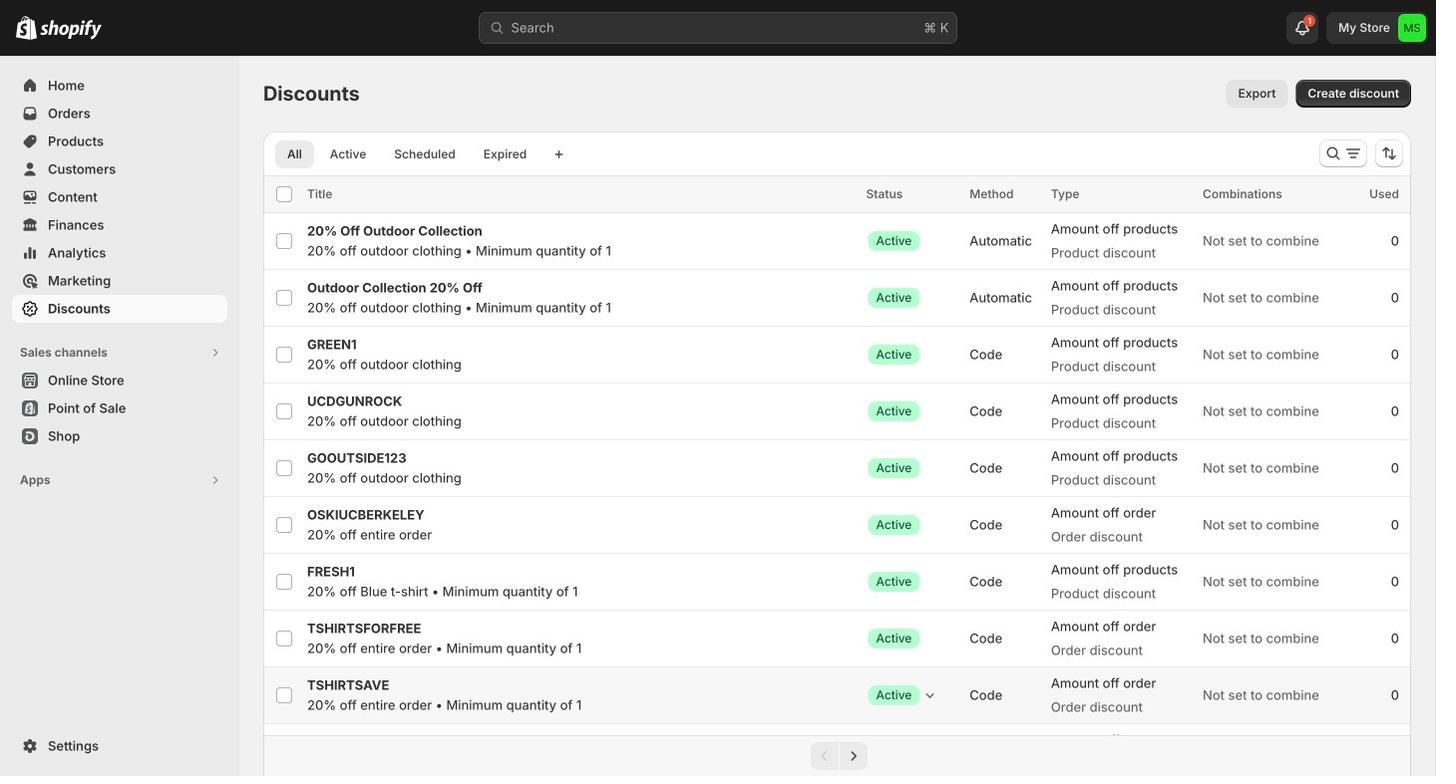 Task type: locate. For each thing, give the bounding box(es) containing it.
shopify image
[[16, 16, 37, 40]]

tab list
[[271, 140, 543, 169]]

my store image
[[1398, 14, 1426, 42]]



Task type: describe. For each thing, give the bounding box(es) containing it.
pagination element
[[263, 736, 1411, 777]]

shopify image
[[40, 20, 102, 40]]



Task type: vqa. For each thing, say whether or not it's contained in the screenshot.
Collections Link
no



